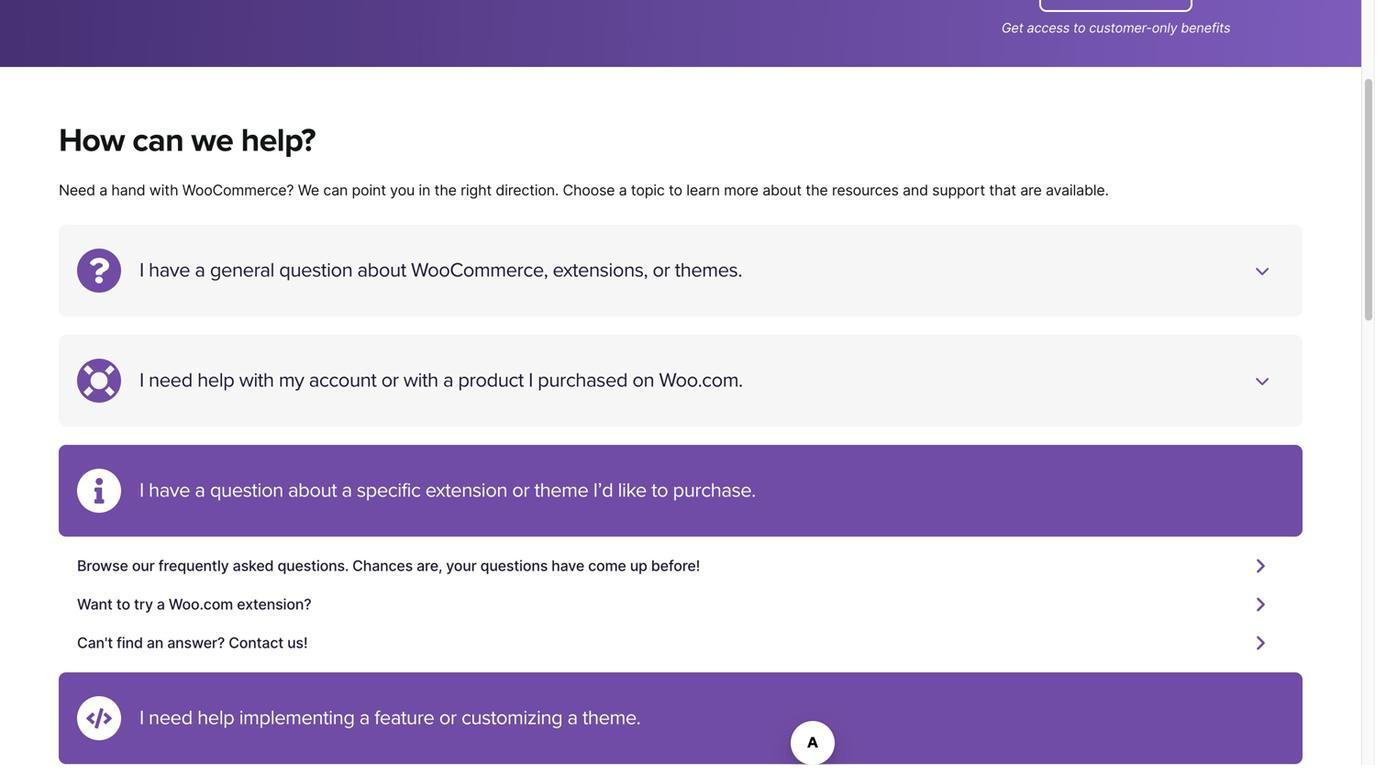 Task type: locate. For each thing, give the bounding box(es) containing it.
i right help icon
[[139, 369, 144, 393]]

to left try
[[116, 596, 130, 613]]

a
[[99, 181, 107, 199], [619, 181, 627, 199], [195, 258, 205, 283], [443, 369, 453, 393], [195, 479, 205, 503], [342, 479, 352, 503], [157, 596, 165, 613], [359, 706, 370, 730], [567, 706, 578, 730]]

need down an
[[149, 706, 193, 730]]

can't
[[77, 634, 113, 652]]

are,
[[417, 557, 442, 575]]

can
[[132, 121, 183, 160], [323, 181, 348, 199]]

or
[[653, 258, 670, 283], [381, 369, 399, 393], [512, 479, 530, 503], [439, 706, 457, 730]]

learn
[[686, 181, 720, 199]]

i'd
[[593, 479, 613, 503]]

1 angle right image from the top
[[1255, 557, 1266, 575]]

1 vertical spatial have
[[149, 479, 190, 503]]

i right question icon
[[139, 258, 144, 283]]

come
[[588, 557, 626, 575]]

angle right image for browse our frequently asked questions. chances are, your questions have come up before!
[[1255, 557, 1266, 575]]

help down answer? at the bottom left of the page
[[197, 706, 234, 730]]

1 vertical spatial question
[[210, 479, 283, 503]]

direction.
[[496, 181, 559, 199]]

our
[[132, 557, 155, 575]]

can left we
[[132, 121, 183, 160]]

0 horizontal spatial the
[[434, 181, 457, 199]]

question
[[279, 258, 353, 283], [210, 479, 283, 503]]

a left topic
[[619, 181, 627, 199]]

need right help icon
[[149, 369, 193, 393]]

with
[[149, 181, 178, 199], [239, 369, 274, 393], [403, 369, 438, 393]]

a left hand on the top of the page
[[99, 181, 107, 199]]

need for i need help implementing a feature or customizing a theme.
[[149, 706, 193, 730]]

i right info icon
[[139, 479, 144, 503]]

3 angle right image from the top
[[1255, 634, 1266, 652]]

2 the from the left
[[806, 181, 828, 199]]

help
[[197, 369, 234, 393], [197, 706, 234, 730]]

1 horizontal spatial with
[[239, 369, 274, 393]]

a left theme.
[[567, 706, 578, 730]]

right
[[461, 181, 492, 199]]

can right we
[[323, 181, 348, 199]]

need
[[149, 369, 193, 393], [149, 706, 193, 730]]

i need help with my account or with a product i purchased on woo.com.
[[139, 369, 743, 393]]

question up asked
[[210, 479, 283, 503]]

to
[[1073, 20, 1086, 36], [669, 181, 682, 199], [651, 479, 668, 503], [116, 596, 130, 613]]

1 vertical spatial angle right image
[[1255, 596, 1266, 614]]

0 vertical spatial help
[[197, 369, 234, 393]]

asked
[[233, 557, 274, 575]]

1 horizontal spatial about
[[357, 258, 406, 283]]

help for with
[[197, 369, 234, 393]]

0 vertical spatial angle right image
[[1255, 557, 1266, 575]]

i for i need help with my account or with a product i purchased on woo.com.
[[139, 369, 144, 393]]

2 vertical spatial angle right image
[[1255, 634, 1266, 652]]

have for i have a general question about woocommerce, extensions, or themes.
[[149, 258, 190, 283]]

i for i need help implementing a feature or customizing a theme.
[[139, 706, 144, 730]]

1 horizontal spatial the
[[806, 181, 828, 199]]

have right info icon
[[149, 479, 190, 503]]

questions.
[[277, 557, 349, 575]]

1 need from the top
[[149, 369, 193, 393]]

help left my
[[197, 369, 234, 393]]

2 vertical spatial about
[[288, 479, 337, 503]]

about up questions.
[[288, 479, 337, 503]]

about
[[763, 181, 802, 199], [357, 258, 406, 283], [288, 479, 337, 503]]

0 vertical spatial need
[[149, 369, 193, 393]]

angle right image
[[1255, 557, 1266, 575], [1255, 596, 1266, 614], [1255, 634, 1266, 652]]

feature
[[374, 706, 434, 730]]

2 help from the top
[[197, 706, 234, 730]]

0 vertical spatial can
[[132, 121, 183, 160]]

question right general
[[279, 258, 353, 283]]

about right more
[[763, 181, 802, 199]]

with left product
[[403, 369, 438, 393]]

theme
[[534, 479, 588, 503]]

in
[[419, 181, 430, 199]]

i for i have a general question about woocommerce, extensions, or themes.
[[139, 258, 144, 283]]

benefits
[[1181, 20, 1231, 36]]

woo.com.
[[659, 369, 743, 393]]

woocommerce?
[[182, 181, 294, 199]]

2 angle right image from the top
[[1255, 596, 1266, 614]]

1 vertical spatial about
[[357, 258, 406, 283]]

extension?
[[237, 596, 311, 613]]

a up frequently
[[195, 479, 205, 503]]

a left product
[[443, 369, 453, 393]]

or left theme
[[512, 479, 530, 503]]

2 need from the top
[[149, 706, 193, 730]]

customizing
[[461, 706, 563, 730]]

resources
[[832, 181, 899, 199]]

0 horizontal spatial can
[[132, 121, 183, 160]]

a right try
[[157, 596, 165, 613]]

i
[[139, 258, 144, 283], [139, 369, 144, 393], [529, 369, 533, 393], [139, 479, 144, 503], [139, 706, 144, 730]]

0 vertical spatial about
[[763, 181, 802, 199]]

angle right image for can't find an answer? contact us!
[[1255, 634, 1266, 652]]

contact
[[229, 634, 283, 652]]

i have a question about a specific extension or theme i'd like to purchase.
[[139, 479, 756, 503]]

question icon image
[[77, 249, 121, 293]]

support
[[932, 181, 985, 199]]

2 horizontal spatial about
[[763, 181, 802, 199]]

access
[[1027, 20, 1070, 36]]

want
[[77, 596, 113, 613]]

available.
[[1046, 181, 1109, 199]]

1 vertical spatial help
[[197, 706, 234, 730]]

purchased
[[538, 369, 628, 393]]

hand
[[111, 181, 145, 199]]

get
[[1002, 20, 1023, 36]]

have for i have a question about a specific extension or theme i'd like to purchase.
[[149, 479, 190, 503]]

how can we help?
[[59, 121, 315, 160]]

i need help implementing a feature or customizing a theme.
[[139, 706, 641, 730]]

0 horizontal spatial about
[[288, 479, 337, 503]]

with right hand on the top of the page
[[149, 181, 178, 199]]

to right like
[[651, 479, 668, 503]]

that
[[989, 181, 1016, 199]]

extensions,
[[553, 258, 648, 283]]

topic
[[631, 181, 665, 199]]

frequently
[[158, 557, 229, 575]]

account
[[309, 369, 376, 393]]

have left "come"
[[551, 557, 584, 575]]

have
[[149, 258, 190, 283], [149, 479, 190, 503], [551, 557, 584, 575]]

1 vertical spatial need
[[149, 706, 193, 730]]

product
[[458, 369, 524, 393]]

have right question icon
[[149, 258, 190, 283]]

1 help from the top
[[197, 369, 234, 393]]

the right in
[[434, 181, 457, 199]]

we
[[191, 121, 233, 160]]

like
[[618, 479, 647, 503]]

i down find
[[139, 706, 144, 730]]

an
[[147, 634, 163, 652]]

about down point
[[357, 258, 406, 283]]

0 vertical spatial question
[[279, 258, 353, 283]]

the left resources
[[806, 181, 828, 199]]

to left the "learn"
[[669, 181, 682, 199]]

0 vertical spatial have
[[149, 258, 190, 283]]

want to try a woo.com extension? link
[[77, 594, 1255, 616]]

with left my
[[239, 369, 274, 393]]

the
[[434, 181, 457, 199], [806, 181, 828, 199]]

0 horizontal spatial with
[[149, 181, 178, 199]]

woocommerce,
[[411, 258, 548, 283]]

1 horizontal spatial can
[[323, 181, 348, 199]]

theme.
[[582, 706, 641, 730]]



Task type: describe. For each thing, give the bounding box(es) containing it.
implementing
[[239, 706, 355, 730]]

find
[[117, 634, 143, 652]]

general
[[210, 258, 274, 283]]

browse
[[77, 557, 128, 575]]

themes.
[[675, 258, 742, 283]]

my
[[279, 369, 304, 393]]

a left general
[[195, 258, 205, 283]]

or right feature
[[439, 706, 457, 730]]

help?
[[241, 121, 315, 160]]

a left "specific"
[[342, 479, 352, 503]]

need for i need help with my account or with a product i purchased on woo.com.
[[149, 369, 193, 393]]

or right account
[[381, 369, 399, 393]]

us!
[[287, 634, 308, 652]]

try
[[134, 596, 153, 613]]

only
[[1152, 20, 1177, 36]]

browse our frequently asked questions. chances are, your questions have come up before! link
[[77, 555, 1255, 577]]

up
[[630, 557, 647, 575]]

purchase.
[[673, 479, 756, 503]]

before!
[[651, 557, 700, 575]]

can't find an answer? contact us! link
[[77, 632, 1255, 654]]

how
[[59, 121, 125, 160]]

with for hand
[[149, 181, 178, 199]]

more
[[724, 181, 759, 199]]

need a hand with woocommerce? we can point you in the right direction. choose a topic to learn more about the resources and support that are available.
[[59, 181, 1109, 199]]

i right product
[[529, 369, 533, 393]]

extension
[[425, 479, 507, 503]]

questions
[[480, 557, 548, 575]]

point
[[352, 181, 386, 199]]

help icon image
[[77, 359, 121, 403]]

customer-
[[1089, 20, 1152, 36]]

can't find an answer? contact us!
[[77, 634, 308, 652]]

specific
[[357, 479, 421, 503]]

answer?
[[167, 634, 225, 652]]

1 vertical spatial can
[[323, 181, 348, 199]]

want to try a woo.com extension?
[[77, 596, 311, 613]]

need
[[59, 181, 95, 199]]

on
[[632, 369, 654, 393]]

with for help
[[239, 369, 274, 393]]

chances
[[352, 557, 413, 575]]

info icon image
[[77, 469, 121, 513]]

2 vertical spatial have
[[551, 557, 584, 575]]

are
[[1020, 181, 1042, 199]]

2 horizontal spatial with
[[403, 369, 438, 393]]

your
[[446, 557, 477, 575]]

browse our frequently asked questions. chances are, your questions have come up before!
[[77, 557, 700, 575]]

to inside want to try a woo.com extension? link
[[116, 596, 130, 613]]

help for implementing
[[197, 706, 234, 730]]

to right access
[[1073, 20, 1086, 36]]

woo.com
[[169, 596, 233, 613]]

and
[[903, 181, 928, 199]]

angle right image for want to try a woo.com extension?
[[1255, 596, 1266, 614]]

i for i have a question about a specific extension or theme i'd like to purchase.
[[139, 479, 144, 503]]

get access to customer-only benefits
[[1002, 20, 1231, 36]]

a left feature
[[359, 706, 370, 730]]

i have a general question about woocommerce, extensions, or themes.
[[139, 258, 742, 283]]

you
[[390, 181, 415, 199]]

or left themes.
[[653, 258, 670, 283]]

1 the from the left
[[434, 181, 457, 199]]

choose
[[563, 181, 615, 199]]

we
[[298, 181, 319, 199]]



Task type: vqa. For each thing, say whether or not it's contained in the screenshot.
Open account menu image
no



